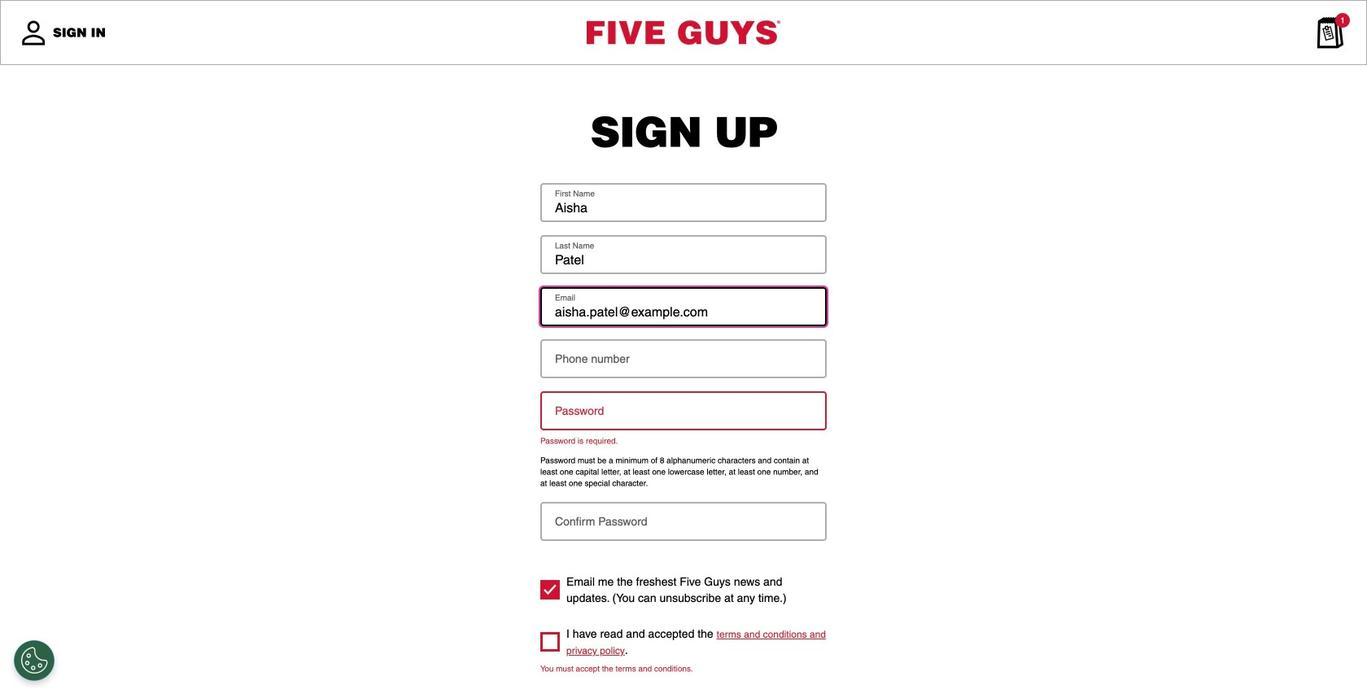 Task type: locate. For each thing, give the bounding box(es) containing it.
main element
[[0, 0, 1367, 65]]

bag icon image
[[1314, 16, 1347, 49]]



Task type: describe. For each thing, give the bounding box(es) containing it.
five guys home, opens in new tab image
[[587, 20, 780, 45]]



